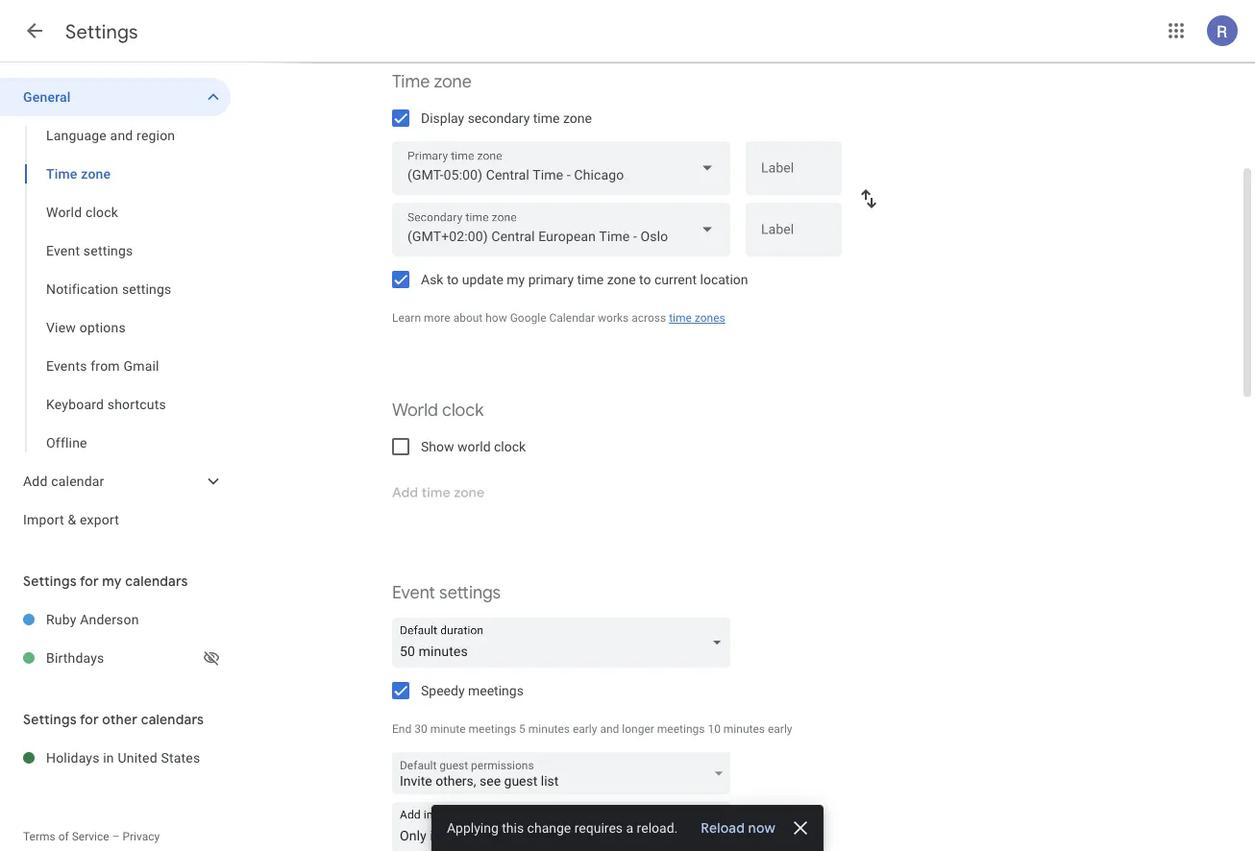 Task type: vqa. For each thing, say whether or not it's contained in the screenshot.
30 link
no



Task type: describe. For each thing, give the bounding box(es) containing it.
calendar
[[51, 474, 104, 489]]

0 vertical spatial my
[[507, 272, 525, 287]]

swap time zones image
[[858, 187, 881, 211]]

0 horizontal spatial time
[[533, 110, 560, 126]]

show
[[421, 439, 454, 455]]

terms of service – privacy
[[23, 831, 160, 844]]

calendars for settings for my calendars
[[125, 573, 188, 590]]

now
[[749, 820, 776, 837]]

region
[[137, 127, 175, 143]]

1 vertical spatial my
[[102, 573, 122, 590]]

reload.
[[637, 821, 678, 836]]

0 horizontal spatial world clock
[[46, 204, 118, 220]]

service
[[72, 831, 109, 844]]

update
[[462, 272, 504, 287]]

general
[[23, 89, 71, 105]]

privacy
[[123, 831, 160, 844]]

holidays
[[46, 750, 100, 766]]

settings for other calendars
[[23, 711, 204, 729]]

terms of service link
[[23, 831, 109, 844]]

time zones link
[[669, 312, 726, 325]]

settings for my calendars
[[23, 573, 188, 590]]

default guest permissions invite others, see guest list
[[400, 760, 559, 789]]

2 early from the left
[[768, 723, 793, 736]]

birthdays tree item
[[0, 639, 231, 678]]

calendars for settings for other calendars
[[141, 711, 204, 729]]

settings for my calendars tree
[[0, 601, 231, 678]]

general tree item
[[0, 78, 231, 116]]

ruby
[[46, 612, 76, 628]]

settings for settings for other calendars
[[23, 711, 77, 729]]

terms
[[23, 831, 55, 844]]

settings for settings for my calendars
[[23, 573, 77, 590]]

1 horizontal spatial clock
[[442, 399, 484, 422]]

minute
[[430, 723, 466, 736]]

reload
[[701, 820, 745, 837]]

1 vertical spatial event
[[392, 582, 435, 604]]

2 to from the left
[[639, 272, 651, 287]]

from
[[91, 358, 120, 374]]

world inside group
[[46, 204, 82, 220]]

display secondary time zone
[[421, 110, 592, 126]]

zones
[[695, 312, 726, 325]]

2 vertical spatial settings
[[439, 582, 501, 604]]

language and region
[[46, 127, 175, 143]]

display
[[421, 110, 465, 126]]

offline
[[46, 435, 87, 451]]

5
[[519, 723, 526, 736]]

shortcuts
[[107, 397, 166, 412]]

1 horizontal spatial time zone
[[392, 71, 472, 93]]

primary
[[529, 272, 574, 287]]

0 vertical spatial time
[[392, 71, 430, 93]]

zone right the secondary
[[563, 110, 592, 126]]

requires
[[575, 821, 623, 836]]

tree containing general
[[0, 78, 231, 539]]

10
[[708, 723, 721, 736]]

–
[[112, 831, 120, 844]]

learn more about how google calendar works across time zones
[[392, 312, 726, 325]]

1 vertical spatial time
[[577, 272, 604, 287]]

world
[[458, 439, 491, 455]]

reload now
[[701, 820, 776, 837]]

1 vertical spatial settings
[[122, 281, 172, 297]]

export
[[80, 512, 119, 528]]

ruby anderson
[[46, 612, 139, 628]]

show world clock
[[421, 439, 526, 455]]

list
[[541, 773, 559, 789]]

others,
[[436, 773, 476, 789]]

works
[[598, 312, 629, 325]]

holidays in united states link
[[46, 739, 231, 778]]

for for my
[[80, 573, 99, 590]]

1 horizontal spatial world
[[392, 399, 438, 422]]

meetings up 5
[[468, 683, 524, 699]]

0 vertical spatial event
[[46, 243, 80, 259]]

time inside group
[[46, 166, 77, 182]]

events from gmail
[[46, 358, 159, 374]]

ask to update my primary time zone to current location
[[421, 272, 749, 287]]

other
[[102, 711, 138, 729]]

2 horizontal spatial time
[[669, 312, 692, 325]]

30
[[415, 723, 428, 736]]

longer
[[622, 723, 655, 736]]

states
[[161, 750, 200, 766]]

holidays in united states tree item
[[0, 739, 231, 778]]

anderson
[[80, 612, 139, 628]]

this
[[502, 821, 524, 836]]

for for other
[[80, 711, 99, 729]]

permissions
[[471, 760, 534, 773]]

speedy meetings
[[421, 683, 524, 699]]

keyboard shortcuts
[[46, 397, 166, 412]]

meetings left 5
[[469, 723, 516, 736]]

1 to from the left
[[447, 272, 459, 287]]

event settings inside group
[[46, 243, 133, 259]]



Task type: locate. For each thing, give the bounding box(es) containing it.
1 horizontal spatial event
[[392, 582, 435, 604]]

and inside group
[[110, 127, 133, 143]]

guest
[[440, 760, 468, 773], [504, 773, 538, 789]]

gmail
[[123, 358, 159, 374]]

1 vertical spatial for
[[80, 711, 99, 729]]

0 horizontal spatial minutes
[[529, 723, 570, 736]]

of
[[58, 831, 69, 844]]

Label for secondary time zone. text field
[[761, 223, 827, 250]]

0 vertical spatial calendars
[[125, 573, 188, 590]]

for up "ruby anderson"
[[80, 573, 99, 590]]

privacy link
[[123, 831, 160, 844]]

minutes right 10 on the right bottom of the page
[[724, 723, 765, 736]]

2 horizontal spatial clock
[[494, 439, 526, 455]]

0 vertical spatial for
[[80, 573, 99, 590]]

1 horizontal spatial time
[[392, 71, 430, 93]]

add calendar
[[23, 474, 104, 489]]

current
[[655, 272, 697, 287]]

minutes
[[529, 723, 570, 736], [724, 723, 765, 736]]

for left other
[[80, 711, 99, 729]]

google
[[510, 312, 547, 325]]

0 horizontal spatial guest
[[440, 760, 468, 773]]

notification
[[46, 281, 118, 297]]

1 vertical spatial world
[[392, 399, 438, 422]]

1 horizontal spatial event settings
[[392, 582, 501, 604]]

0 vertical spatial time
[[533, 110, 560, 126]]

world up show
[[392, 399, 438, 422]]

settings up holidays
[[23, 711, 77, 729]]

default
[[400, 760, 437, 773]]

2 minutes from the left
[[724, 723, 765, 736]]

go back image
[[23, 19, 46, 42]]

settings for settings
[[65, 19, 138, 44]]

settings
[[84, 243, 133, 259], [122, 281, 172, 297], [439, 582, 501, 604]]

0 vertical spatial time zone
[[392, 71, 472, 93]]

a
[[626, 821, 634, 836]]

time down language
[[46, 166, 77, 182]]

my right update
[[507, 272, 525, 287]]

speedy
[[421, 683, 465, 699]]

early right 10 on the right bottom of the page
[[768, 723, 793, 736]]

clock right world
[[494, 439, 526, 455]]

events
[[46, 358, 87, 374]]

1 minutes from the left
[[529, 723, 570, 736]]

1 vertical spatial event settings
[[392, 582, 501, 604]]

Label for primary time zone. text field
[[761, 162, 827, 189]]

and left longer
[[600, 723, 620, 736]]

0 horizontal spatial early
[[573, 723, 598, 736]]

minutes right 5
[[529, 723, 570, 736]]

zone up works
[[607, 272, 636, 287]]

early up invite others, see guest list dropdown button on the bottom
[[573, 723, 598, 736]]

0 horizontal spatial event settings
[[46, 243, 133, 259]]

0 vertical spatial settings
[[65, 19, 138, 44]]

to left current
[[639, 272, 651, 287]]

change
[[527, 821, 571, 836]]

see
[[480, 773, 501, 789]]

0 horizontal spatial clock
[[85, 204, 118, 220]]

event settings
[[46, 243, 133, 259], [392, 582, 501, 604]]

2 for from the top
[[80, 711, 99, 729]]

time zone up display
[[392, 71, 472, 93]]

ask
[[421, 272, 444, 287]]

guest up others,
[[440, 760, 468, 773]]

time right primary
[[577, 272, 604, 287]]

invite
[[400, 773, 432, 789]]

guest down the permissions
[[504, 773, 538, 789]]

clock
[[85, 204, 118, 220], [442, 399, 484, 422], [494, 439, 526, 455]]

1 horizontal spatial to
[[639, 272, 651, 287]]

time zone inside group
[[46, 166, 111, 182]]

end 30 minute meetings 5 minutes early and longer meetings 10 minutes early
[[392, 723, 793, 736]]

time up display
[[392, 71, 430, 93]]

applying
[[447, 821, 499, 836]]

2 vertical spatial clock
[[494, 439, 526, 455]]

1 vertical spatial time zone
[[46, 166, 111, 182]]

0 horizontal spatial world
[[46, 204, 82, 220]]

1 vertical spatial clock
[[442, 399, 484, 422]]

time zone down language
[[46, 166, 111, 182]]

2 vertical spatial time
[[669, 312, 692, 325]]

keyboard
[[46, 397, 104, 412]]

clock up show world clock
[[442, 399, 484, 422]]

meetings
[[468, 683, 524, 699], [469, 723, 516, 736], [657, 723, 705, 736]]

calendars up states
[[141, 711, 204, 729]]

0 horizontal spatial my
[[102, 573, 122, 590]]

learn
[[392, 312, 421, 325]]

time left zones
[[669, 312, 692, 325]]

calendars up ruby anderson tree item
[[125, 573, 188, 590]]

ruby anderson tree item
[[0, 601, 231, 639]]

0 vertical spatial world
[[46, 204, 82, 220]]

time right the secondary
[[533, 110, 560, 126]]

tree
[[0, 78, 231, 539]]

view
[[46, 320, 76, 336]]

0 vertical spatial clock
[[85, 204, 118, 220]]

about
[[453, 312, 483, 325]]

options
[[80, 320, 126, 336]]

for
[[80, 573, 99, 590], [80, 711, 99, 729]]

1 horizontal spatial guest
[[504, 773, 538, 789]]

time
[[392, 71, 430, 93], [46, 166, 77, 182]]

world clock
[[46, 204, 118, 220], [392, 399, 484, 422]]

1 vertical spatial time
[[46, 166, 77, 182]]

None field
[[392, 141, 731, 195], [392, 203, 731, 257], [392, 618, 738, 668], [392, 141, 731, 195], [392, 203, 731, 257], [392, 618, 738, 668]]

how
[[486, 312, 507, 325]]

to
[[447, 272, 459, 287], [639, 272, 651, 287]]

group
[[0, 116, 231, 462]]

1 vertical spatial and
[[600, 723, 620, 736]]

to right the ask
[[447, 272, 459, 287]]

notification settings
[[46, 281, 172, 297]]

0 vertical spatial event settings
[[46, 243, 133, 259]]

0 horizontal spatial and
[[110, 127, 133, 143]]

my up anderson
[[102, 573, 122, 590]]

0 horizontal spatial time zone
[[46, 166, 111, 182]]

1 horizontal spatial minutes
[[724, 723, 765, 736]]

meetings left 10 on the right bottom of the page
[[657, 723, 705, 736]]

0 vertical spatial world clock
[[46, 204, 118, 220]]

1 early from the left
[[573, 723, 598, 736]]

1 for from the top
[[80, 573, 99, 590]]

import
[[23, 512, 64, 528]]

1 vertical spatial world clock
[[392, 399, 484, 422]]

holidays in united states
[[46, 750, 200, 766]]

add
[[23, 474, 48, 489]]

calendar
[[549, 312, 595, 325]]

and
[[110, 127, 133, 143], [600, 723, 620, 736]]

location
[[700, 272, 749, 287]]

zone up display
[[434, 71, 472, 93]]

settings up general tree item
[[65, 19, 138, 44]]

united
[[118, 750, 157, 766]]

1 horizontal spatial world clock
[[392, 399, 484, 422]]

1 vertical spatial calendars
[[141, 711, 204, 729]]

view options
[[46, 320, 126, 336]]

0 horizontal spatial to
[[447, 272, 459, 287]]

and left region
[[110, 127, 133, 143]]

time zone
[[392, 71, 472, 93], [46, 166, 111, 182]]

import & export
[[23, 512, 119, 528]]

&
[[68, 512, 76, 528]]

0 horizontal spatial time
[[46, 166, 77, 182]]

world
[[46, 204, 82, 220], [392, 399, 438, 422]]

1 vertical spatial settings
[[23, 573, 77, 590]]

birthdays link
[[46, 639, 200, 678]]

calendars
[[125, 573, 188, 590], [141, 711, 204, 729]]

world down language
[[46, 204, 82, 220]]

in
[[103, 750, 114, 766]]

applying this change requires a reload.
[[447, 821, 678, 836]]

across
[[632, 312, 666, 325]]

early
[[573, 723, 598, 736], [768, 723, 793, 736]]

event
[[46, 243, 80, 259], [392, 582, 435, 604]]

end
[[392, 723, 412, 736]]

1 horizontal spatial time
[[577, 272, 604, 287]]

zone down language and region
[[81, 166, 111, 182]]

settings heading
[[65, 19, 138, 44]]

1 horizontal spatial early
[[768, 723, 793, 736]]

1 horizontal spatial and
[[600, 723, 620, 736]]

1 horizontal spatial my
[[507, 272, 525, 287]]

birthdays
[[46, 650, 104, 666]]

world clock up notification
[[46, 204, 118, 220]]

zone inside group
[[81, 166, 111, 182]]

2 vertical spatial settings
[[23, 711, 77, 729]]

invite others, see guest list button
[[392, 754, 731, 800]]

0 vertical spatial and
[[110, 127, 133, 143]]

group containing language and region
[[0, 116, 231, 462]]

0 vertical spatial settings
[[84, 243, 133, 259]]

settings up ruby
[[23, 573, 77, 590]]

more
[[424, 312, 451, 325]]

language
[[46, 127, 107, 143]]

clock up notification settings
[[85, 204, 118, 220]]

world clock up show
[[392, 399, 484, 422]]

secondary
[[468, 110, 530, 126]]

0 horizontal spatial event
[[46, 243, 80, 259]]

reload now button
[[693, 819, 784, 838]]



